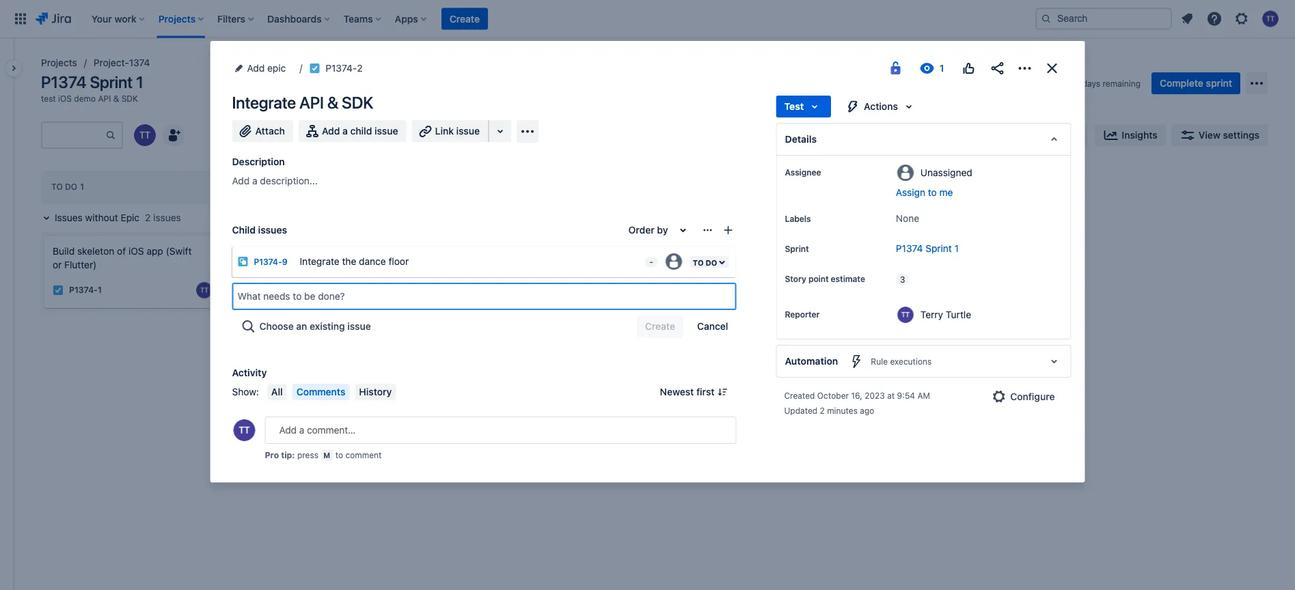 Task type: vqa. For each thing, say whether or not it's contained in the screenshot.
Apps "popup button"
no



Task type: describe. For each thing, give the bounding box(es) containing it.
create
[[450, 13, 480, 24]]

3
[[900, 275, 905, 284]]

link web pages and more image
[[492, 123, 509, 139]]

newest first
[[660, 387, 715, 398]]

sprint for p1374 sprint 1
[[926, 243, 952, 254]]

am
[[918, 391, 930, 401]]

activity
[[232, 367, 267, 379]]

2 horizontal spatial integrate
[[631, 246, 671, 257]]

unassigned image
[[666, 254, 682, 270]]

a for description...
[[252, 175, 257, 187]]

details element
[[776, 123, 1071, 156]]

2023
[[865, 391, 885, 401]]

sprint
[[1206, 78, 1232, 89]]

link
[[435, 125, 454, 137]]

unassigned
[[921, 167, 973, 178]]

at
[[887, 391, 895, 401]]

build skeleton of ios app (swift or flutter)
[[53, 246, 192, 271]]

& inside p1374 sprint 1 test ios demo api & sdk
[[113, 94, 119, 103]]

1 vertical spatial to
[[335, 450, 343, 460]]

story point estimate pin to top. only you can see pinned fields. image
[[788, 284, 799, 295]]

2 down unassigned icon
[[676, 272, 681, 281]]

in progress
[[244, 182, 299, 192]]

an
[[296, 321, 307, 332]]

close image
[[1044, 60, 1061, 77]]

test
[[41, 94, 56, 103]]

assign
[[896, 187, 926, 198]]

reporter
[[785, 310, 820, 319]]

attach
[[255, 125, 285, 137]]

assignee
[[785, 167, 821, 177]]

build
[[53, 246, 75, 257]]

p1374-1
[[69, 286, 102, 295]]

1 horizontal spatial integrate
[[300, 256, 340, 267]]

add a description...
[[232, 175, 318, 187]]

do
[[65, 182, 77, 192]]

p1374-2 for the leftmost p1374-2 link
[[326, 63, 363, 74]]

integrate api & sdk dialog
[[210, 41, 1085, 483]]

show:
[[232, 387, 259, 398]]

dance
[[359, 256, 386, 267]]

cancel
[[697, 321, 728, 332]]

test ios demo api & sdk element
[[41, 93, 138, 104]]

add people image
[[165, 127, 182, 144]]

child
[[232, 225, 256, 236]]

0
[[1075, 79, 1080, 88]]

labels
[[785, 214, 811, 224]]

project-1374 link
[[94, 55, 150, 71]]

pro tip: press m to comment
[[265, 450, 382, 460]]

assignee: terry turtle image
[[196, 282, 213, 299]]

ago
[[860, 406, 875, 416]]

by
[[657, 225, 668, 236]]

history
[[359, 387, 392, 398]]

add for add epic
[[247, 63, 265, 74]]

create child image
[[723, 225, 734, 236]]

order by
[[629, 225, 668, 236]]

2 up "add a child issue"
[[357, 63, 363, 74]]

p1374- right issue type: subtask icon
[[254, 257, 282, 267]]

-
[[649, 257, 653, 267]]

choose an existing issue button
[[232, 316, 379, 338]]

all button
[[267, 384, 287, 401]]

flutter)
[[64, 259, 97, 271]]

create banner
[[0, 0, 1295, 38]]

the
[[342, 256, 356, 267]]

0 days remaining
[[1075, 79, 1141, 88]]

1 horizontal spatial task image
[[309, 63, 320, 74]]

assign to me button
[[896, 186, 1057, 200]]

0 horizontal spatial task image
[[53, 285, 64, 296]]

Child issues field
[[233, 284, 735, 309]]

in
[[244, 182, 253, 192]]

order by button
[[620, 219, 700, 241]]

terry
[[921, 309, 943, 320]]

add for add a description...
[[232, 175, 250, 187]]

attach button
[[232, 120, 293, 142]]

copy link to issue image
[[360, 62, 371, 73]]

primary element
[[8, 0, 1036, 38]]

description
[[232, 156, 285, 167]]

cancel button
[[689, 316, 737, 338]]

search image
[[1041, 13, 1052, 24]]

child issues
[[232, 225, 287, 236]]

add for add a child issue
[[322, 125, 340, 137]]

1 for p1374 sprint 1 test ios demo api & sdk
[[136, 72, 143, 92]]

complete sprint
[[1160, 78, 1232, 89]]

issues inside integrate api & sdk dialog
[[258, 225, 287, 236]]

choose
[[259, 321, 294, 332]]

1 vertical spatial p1374-2 link
[[647, 271, 681, 283]]

estimate
[[831, 274, 865, 284]]

complete
[[1160, 78, 1204, 89]]

sprint for p1374 sprint 1 test ios demo api & sdk
[[90, 72, 133, 92]]

add epic
[[247, 63, 286, 74]]

epic
[[267, 63, 286, 74]]

days
[[1083, 79, 1101, 88]]

choose an existing issue
[[259, 321, 371, 332]]

2 horizontal spatial &
[[691, 246, 697, 257]]

rule executions
[[871, 357, 932, 366]]

to
[[51, 182, 63, 192]]

p1374-9
[[254, 257, 287, 267]]

integrate api & sdk inside dialog
[[232, 93, 373, 112]]

minutes
[[827, 406, 858, 416]]

add epic button
[[232, 60, 290, 77]]

actions
[[864, 101, 898, 112]]

p1374 sprint 1 test ios demo api & sdk
[[41, 72, 143, 103]]

p1374 sprint 1 link
[[896, 243, 959, 254]]



Task type: locate. For each thing, give the bounding box(es) containing it.
sdk down project-1374 link at left top
[[121, 94, 138, 103]]

menu bar containing all
[[264, 384, 399, 401]]

sdk inside integrate api & sdk dialog
[[342, 93, 373, 112]]

press
[[297, 450, 318, 460]]

1 inside p1374 sprint 1 test ios demo api & sdk
[[136, 72, 143, 92]]

executions
[[890, 357, 932, 366]]

p1374-2 up the add a child issue button
[[326, 63, 363, 74]]

star p1374 board image
[[1033, 75, 1049, 92]]

0 vertical spatial 1
[[136, 72, 143, 92]]

0 vertical spatial p1374-2
[[326, 63, 363, 74]]

0 horizontal spatial 1
[[98, 286, 102, 295]]

share image
[[989, 60, 1006, 77]]

add left child
[[322, 125, 340, 137]]

& up the add a child issue button
[[327, 93, 338, 112]]

2 down october
[[820, 406, 825, 416]]

p1374-1 link
[[69, 285, 102, 296]]

without
[[85, 212, 118, 224]]

& right unassigned icon
[[691, 246, 697, 257]]

1 vertical spatial a
[[252, 175, 257, 187]]

2 vertical spatial 1
[[98, 286, 102, 295]]

1 horizontal spatial p1374-2 link
[[647, 271, 681, 283]]

0 horizontal spatial integrate api & sdk
[[232, 93, 373, 112]]

configure
[[1010, 391, 1055, 403]]

sprint down me
[[926, 243, 952, 254]]

Add a comment… field
[[265, 417, 737, 444]]

2 horizontal spatial 1
[[955, 243, 959, 254]]

profile image of terry turtle image
[[233, 420, 255, 442]]

issue for choose an existing issue
[[347, 321, 371, 332]]

updated
[[784, 406, 818, 416]]

2 right epic
[[145, 212, 151, 224]]

test button
[[776, 96, 831, 118]]

p1374
[[41, 72, 86, 92], [896, 243, 923, 254]]

0 horizontal spatial integrate
[[232, 93, 296, 112]]

p1374 inside integrate api & sdk dialog
[[896, 243, 923, 254]]

2 horizontal spatial api
[[673, 246, 688, 257]]

0 horizontal spatial sdk
[[121, 94, 138, 103]]

turtle
[[946, 309, 971, 320]]

p1374-
[[326, 63, 357, 74], [254, 257, 282, 267], [647, 272, 676, 281], [69, 286, 98, 295]]

integrate left the
[[300, 256, 340, 267]]

0 horizontal spatial p1374-2 link
[[326, 60, 363, 77]]

2 horizontal spatial sprint
[[926, 243, 952, 254]]

tip:
[[281, 450, 295, 460]]

1 horizontal spatial issues
[[258, 225, 287, 236]]

to do element
[[51, 182, 87, 192]]

0 horizontal spatial p1374-2
[[326, 63, 363, 74]]

1 horizontal spatial sdk
[[342, 93, 373, 112]]

automation element
[[776, 345, 1071, 378]]

1 horizontal spatial api
[[299, 93, 324, 112]]

terry turtle image
[[134, 124, 156, 146]]

add a child issue button
[[299, 120, 406, 142]]

0 horizontal spatial issue
[[347, 321, 371, 332]]

to right m
[[335, 450, 343, 460]]

0 vertical spatial task image
[[309, 63, 320, 74]]

p1374 down projects link
[[41, 72, 86, 92]]

1 horizontal spatial p1374-2
[[647, 272, 681, 281]]

1 horizontal spatial p1374
[[896, 243, 923, 254]]

add left "epic" on the left of page
[[247, 63, 265, 74]]

0 vertical spatial ios
[[58, 94, 72, 103]]

comment
[[345, 450, 382, 460]]

newest first image
[[717, 387, 728, 398]]

vote options: no one has voted for this issue yet. image
[[961, 60, 977, 77]]

api down order by dropdown button
[[673, 246, 688, 257]]

issue right child
[[375, 125, 398, 137]]

sdk up "add a child issue"
[[342, 93, 373, 112]]

newest
[[660, 387, 694, 398]]

existing
[[310, 321, 345, 332]]

issue right existing
[[347, 321, 371, 332]]

integrate api & sdk
[[232, 93, 373, 112], [631, 246, 719, 257]]

1 vertical spatial ios
[[128, 246, 144, 257]]

api inside dialog
[[299, 93, 324, 112]]

1 vertical spatial integrate api & sdk
[[631, 246, 719, 257]]

0 horizontal spatial p1374
[[41, 72, 86, 92]]

a down the description
[[252, 175, 257, 187]]

integrate api & sdk down "epic" on the left of page
[[232, 93, 373, 112]]

9
[[282, 257, 287, 267]]

progress
[[255, 182, 299, 192]]

skeleton
[[77, 246, 114, 257]]

none
[[896, 213, 919, 224]]

or
[[53, 259, 62, 271]]

p1374 sprint 1
[[896, 243, 959, 254]]

integrate
[[232, 93, 296, 112], [631, 246, 671, 257], [300, 256, 340, 267]]

& inside dialog
[[327, 93, 338, 112]]

complete sprint button
[[1152, 72, 1241, 94]]

1 for p1374 sprint 1
[[955, 243, 959, 254]]

task image down the or
[[53, 285, 64, 296]]

Search this board text field
[[42, 123, 105, 148]]

sdk inside p1374 sprint 1 test ios demo api & sdk
[[121, 94, 138, 103]]

p1374- left copy link to issue image
[[326, 63, 357, 74]]

api up the add a child issue button
[[299, 93, 324, 112]]

demo
[[74, 94, 96, 103]]

sprint inside p1374 sprint 1 test ios demo api & sdk
[[90, 72, 133, 92]]

issue actions image
[[702, 225, 713, 236]]

p1374 for p1374 sprint 1 test ios demo api & sdk
[[41, 72, 86, 92]]

created
[[784, 391, 815, 401]]

1 horizontal spatial to
[[928, 187, 937, 198]]

p1374- for the leftmost p1374-2 link
[[326, 63, 357, 74]]

0 horizontal spatial &
[[113, 94, 119, 103]]

create button
[[441, 8, 488, 30]]

a inside button
[[343, 125, 348, 137]]

p1374- down -
[[647, 272, 676, 281]]

1 inside integrate api & sdk dialog
[[955, 243, 959, 254]]

sdk
[[342, 93, 373, 112], [121, 94, 138, 103], [700, 246, 719, 257]]

2 inside created october 16, 2023 at 9:54 am updated 2 minutes ago
[[820, 406, 825, 416]]

ios right of
[[128, 246, 144, 257]]

1 down assign to me button
[[955, 243, 959, 254]]

add app image
[[520, 123, 536, 140]]

to left me
[[928, 187, 937, 198]]

description...
[[260, 175, 318, 187]]

ios right "test"
[[58, 94, 72, 103]]

p1374-2 link down unassigned icon
[[647, 271, 681, 283]]

api inside p1374 sprint 1 test ios demo api & sdk
[[98, 94, 111, 103]]

0 horizontal spatial sprint
[[90, 72, 133, 92]]

api
[[299, 93, 324, 112], [98, 94, 111, 103], [673, 246, 688, 257]]

1 down 1374
[[136, 72, 143, 92]]

actions button
[[837, 96, 925, 118]]

to
[[928, 187, 937, 198], [335, 450, 343, 460]]

1 horizontal spatial &
[[327, 93, 338, 112]]

comments
[[296, 387, 345, 398]]

jira image
[[36, 11, 71, 27], [36, 11, 71, 27]]

p1374 down none
[[896, 243, 923, 254]]

sdk down "issue actions" icon
[[700, 246, 719, 257]]

issues right child
[[258, 225, 287, 236]]

1 horizontal spatial a
[[343, 125, 348, 137]]

p1374- for p1374-1 link
[[69, 286, 98, 295]]

a for child
[[343, 125, 348, 137]]

project-
[[94, 57, 129, 68]]

1 horizontal spatial sprint
[[785, 244, 809, 254]]

1 vertical spatial 1
[[955, 243, 959, 254]]

0 vertical spatial add
[[247, 63, 265, 74]]

1 vertical spatial add
[[322, 125, 340, 137]]

floor
[[389, 256, 409, 267]]

epic
[[121, 212, 140, 224]]

all
[[271, 387, 283, 398]]

1 vertical spatial p1374
[[896, 243, 923, 254]]

p1374-2 link up the add a child issue button
[[326, 60, 363, 77]]

rule
[[871, 357, 888, 366]]

task image right "epic" on the left of page
[[309, 63, 320, 74]]

Search field
[[1036, 8, 1172, 30]]

0 horizontal spatial ios
[[58, 94, 72, 103]]

ios inside p1374 sprint 1 test ios demo api & sdk
[[58, 94, 72, 103]]

p1374-2 for the bottommost p1374-2 link
[[647, 272, 681, 281]]

task image
[[309, 63, 320, 74], [53, 285, 64, 296]]

&
[[327, 93, 338, 112], [113, 94, 119, 103], [691, 246, 697, 257]]

comments button
[[292, 384, 350, 401]]

unassigned image
[[774, 268, 791, 285]]

insights button
[[1095, 124, 1166, 146]]

order
[[629, 225, 655, 236]]

p1374- for the bottommost p1374-2 link
[[647, 272, 676, 281]]

p1374-2 inside integrate api & sdk dialog
[[326, 63, 363, 74]]

integrate up attach 'button'
[[232, 93, 296, 112]]

history button
[[355, 384, 396, 401]]

menu bar inside integrate api & sdk dialog
[[264, 384, 399, 401]]

labels pin to top. only you can see pinned fields. image
[[814, 213, 825, 224]]

story
[[785, 274, 806, 284]]

to inside button
[[928, 187, 937, 198]]

0 vertical spatial to
[[928, 187, 937, 198]]

issues up '(swift'
[[153, 212, 181, 224]]

child
[[350, 125, 372, 137]]

1 horizontal spatial issue
[[375, 125, 398, 137]]

projects
[[41, 57, 77, 68]]

create column image
[[815, 174, 831, 190]]

1 vertical spatial task image
[[53, 285, 64, 296]]

api right demo
[[98, 94, 111, 103]]

a left child
[[343, 125, 348, 137]]

issue for add a child issue
[[375, 125, 398, 137]]

sprint down "labels"
[[785, 244, 809, 254]]

p1374 inside p1374 sprint 1 test ios demo api & sdk
[[41, 72, 86, 92]]

issue right link
[[456, 125, 480, 137]]

1 horizontal spatial 1
[[136, 72, 143, 92]]

add down the description
[[232, 175, 250, 187]]

reporter pin to top. only you can see pinned fields. image
[[823, 309, 833, 320]]

p1374- down flutter)
[[69, 286, 98, 295]]

newest first button
[[652, 384, 737, 401]]

1 down skeleton
[[98, 286, 102, 295]]

& right demo
[[113, 94, 119, 103]]

9:54
[[897, 391, 915, 401]]

p1374 for p1374 sprint 1
[[896, 243, 923, 254]]

p1374-2 link
[[326, 60, 363, 77], [647, 271, 681, 283]]

ios inside build skeleton of ios app (swift or flutter)
[[128, 246, 144, 257]]

details
[[785, 134, 817, 145]]

0 vertical spatial a
[[343, 125, 348, 137]]

1 horizontal spatial integrate api & sdk
[[631, 246, 719, 257]]

2 horizontal spatial sdk
[[700, 246, 719, 257]]

integrate the dance floor link
[[294, 248, 640, 275]]

task image
[[631, 271, 642, 282]]

0 horizontal spatial api
[[98, 94, 111, 103]]

october
[[817, 391, 849, 401]]

remaining
[[1103, 79, 1141, 88]]

menu bar
[[264, 384, 399, 401]]

pro
[[265, 450, 279, 460]]

16,
[[851, 391, 863, 401]]

app
[[147, 246, 163, 257]]

point
[[809, 274, 829, 284]]

0 horizontal spatial issues
[[153, 212, 181, 224]]

1 vertical spatial p1374-2
[[647, 272, 681, 281]]

add inside the add a child issue button
[[322, 125, 340, 137]]

0 vertical spatial p1374-2 link
[[326, 60, 363, 77]]

actions image
[[1017, 60, 1033, 77]]

0 vertical spatial integrate api & sdk
[[232, 93, 373, 112]]

2 horizontal spatial issue
[[456, 125, 480, 137]]

integrate api & sdk down by
[[631, 246, 719, 257]]

2 vertical spatial add
[[232, 175, 250, 187]]

0 vertical spatial p1374
[[41, 72, 86, 92]]

project-1374
[[94, 57, 150, 68]]

sprint
[[90, 72, 133, 92], [926, 243, 952, 254], [785, 244, 809, 254]]

0 vertical spatial issues
[[153, 212, 181, 224]]

- button
[[640, 248, 659, 270]]

integrate up -
[[631, 246, 671, 257]]

0 horizontal spatial to
[[335, 450, 343, 460]]

automation
[[785, 356, 838, 367]]

0 horizontal spatial a
[[252, 175, 257, 187]]

issue type: subtask image
[[238, 256, 248, 267]]

add inside add epic dropdown button
[[247, 63, 265, 74]]

insights image
[[1103, 127, 1119, 144]]

p1374-2 down unassigned icon
[[647, 272, 681, 281]]

issues
[[55, 212, 83, 224]]

1 vertical spatial issues
[[258, 225, 287, 236]]

m
[[324, 451, 330, 460]]

1 horizontal spatial ios
[[128, 246, 144, 257]]

of
[[117, 246, 126, 257]]

sprint down project-
[[90, 72, 133, 92]]



